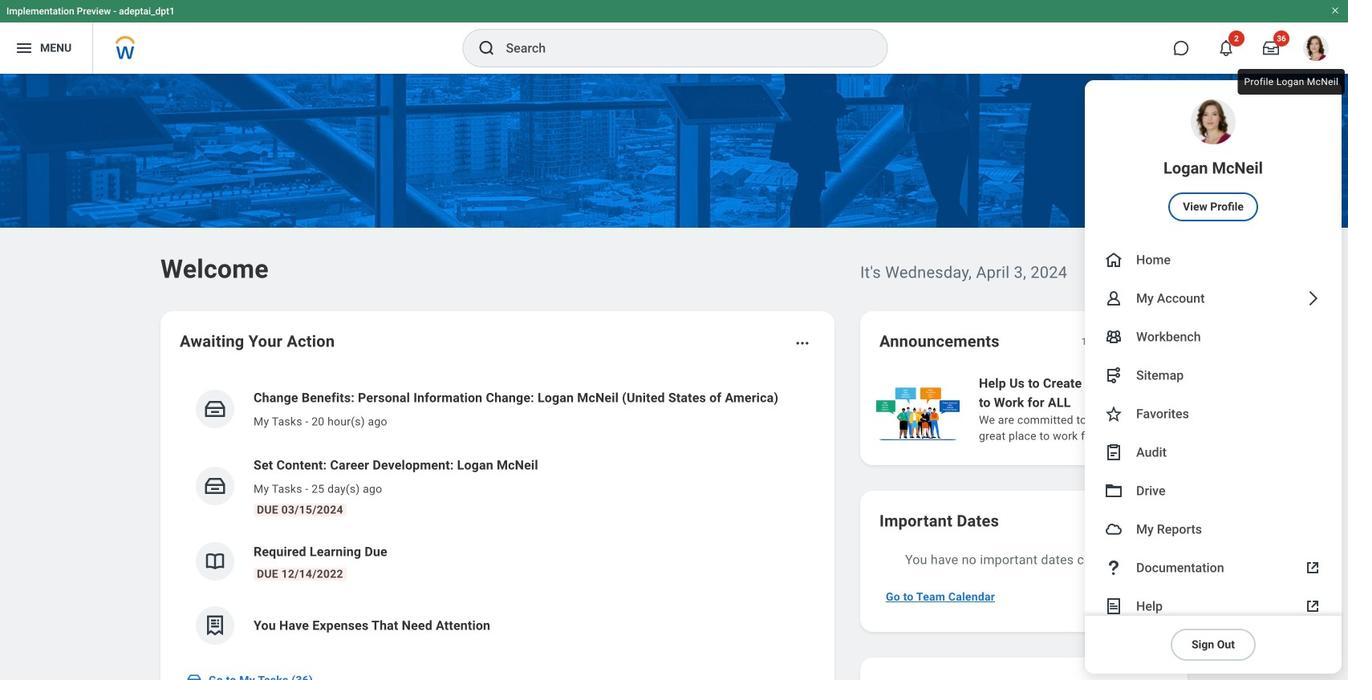 Task type: locate. For each thing, give the bounding box(es) containing it.
inbox large image
[[1263, 40, 1279, 56]]

main content
[[0, 74, 1348, 681]]

ext link image for 11th menu item from the top
[[1303, 597, 1322, 616]]

document image
[[1104, 597, 1123, 616]]

home image
[[1104, 250, 1123, 270]]

9 menu item from the top
[[1085, 510, 1342, 549]]

menu
[[1085, 80, 1342, 674]]

inbox image
[[186, 672, 202, 681]]

banner
[[0, 0, 1348, 674]]

menu item
[[1085, 80, 1342, 241], [1085, 241, 1342, 279], [1085, 279, 1342, 318], [1085, 318, 1342, 356], [1085, 356, 1342, 395], [1085, 395, 1342, 433], [1085, 433, 1342, 472], [1085, 472, 1342, 510], [1085, 510, 1342, 549], [1085, 549, 1342, 587], [1085, 587, 1342, 626]]

2 inbox image from the top
[[203, 474, 227, 498]]

5 menu item from the top
[[1085, 356, 1342, 395]]

inbox image
[[203, 397, 227, 421], [203, 474, 227, 498]]

1 inbox image from the top
[[203, 397, 227, 421]]

0 vertical spatial inbox image
[[203, 397, 227, 421]]

6 menu item from the top
[[1085, 395, 1342, 433]]

0 vertical spatial ext link image
[[1303, 559, 1322, 578]]

tooltip
[[1235, 66, 1348, 98]]

1 ext link image from the top
[[1303, 559, 1322, 578]]

dashboard expenses image
[[203, 614, 227, 638]]

logan mcneil image
[[1303, 35, 1329, 61]]

list
[[873, 372, 1348, 446], [180, 376, 815, 658]]

3 menu item from the top
[[1085, 279, 1342, 318]]

4 menu item from the top
[[1085, 318, 1342, 356]]

chevron right image
[[1303, 289, 1322, 308]]

avatar image
[[1104, 520, 1123, 539]]

search image
[[477, 39, 496, 58]]

1 vertical spatial ext link image
[[1303, 597, 1322, 616]]

chevron right small image
[[1148, 334, 1164, 350]]

user image
[[1104, 289, 1123, 308]]

status
[[1081, 335, 1107, 348]]

ext link image
[[1303, 559, 1322, 578], [1303, 597, 1322, 616]]

related actions image
[[794, 335, 811, 351]]

1 menu item from the top
[[1085, 80, 1342, 241]]

1 vertical spatial inbox image
[[203, 474, 227, 498]]

2 ext link image from the top
[[1303, 597, 1322, 616]]



Task type: describe. For each thing, give the bounding box(es) containing it.
Search Workday  search field
[[506, 30, 854, 66]]

chevron left small image
[[1119, 334, 1135, 350]]

question image
[[1104, 559, 1123, 578]]

0 horizontal spatial list
[[180, 376, 815, 658]]

paste image
[[1104, 443, 1123, 462]]

8 menu item from the top
[[1085, 472, 1342, 510]]

contact card matrix manager image
[[1104, 327, 1123, 347]]

ext link image for second menu item from the bottom of the page
[[1303, 559, 1322, 578]]

book open image
[[203, 550, 227, 574]]

justify image
[[14, 39, 34, 58]]

2 menu item from the top
[[1085, 241, 1342, 279]]

close environment banner image
[[1331, 6, 1340, 15]]

10 menu item from the top
[[1085, 549, 1342, 587]]

7 menu item from the top
[[1085, 433, 1342, 472]]

star image
[[1104, 404, 1123, 424]]

folder open image
[[1104, 481, 1123, 501]]

11 menu item from the top
[[1085, 587, 1342, 626]]

endpoints image
[[1104, 366, 1123, 385]]

notifications large image
[[1218, 40, 1234, 56]]

1 horizontal spatial list
[[873, 372, 1348, 446]]



Task type: vqa. For each thing, say whether or not it's contained in the screenshot.
Export to Excel image
no



